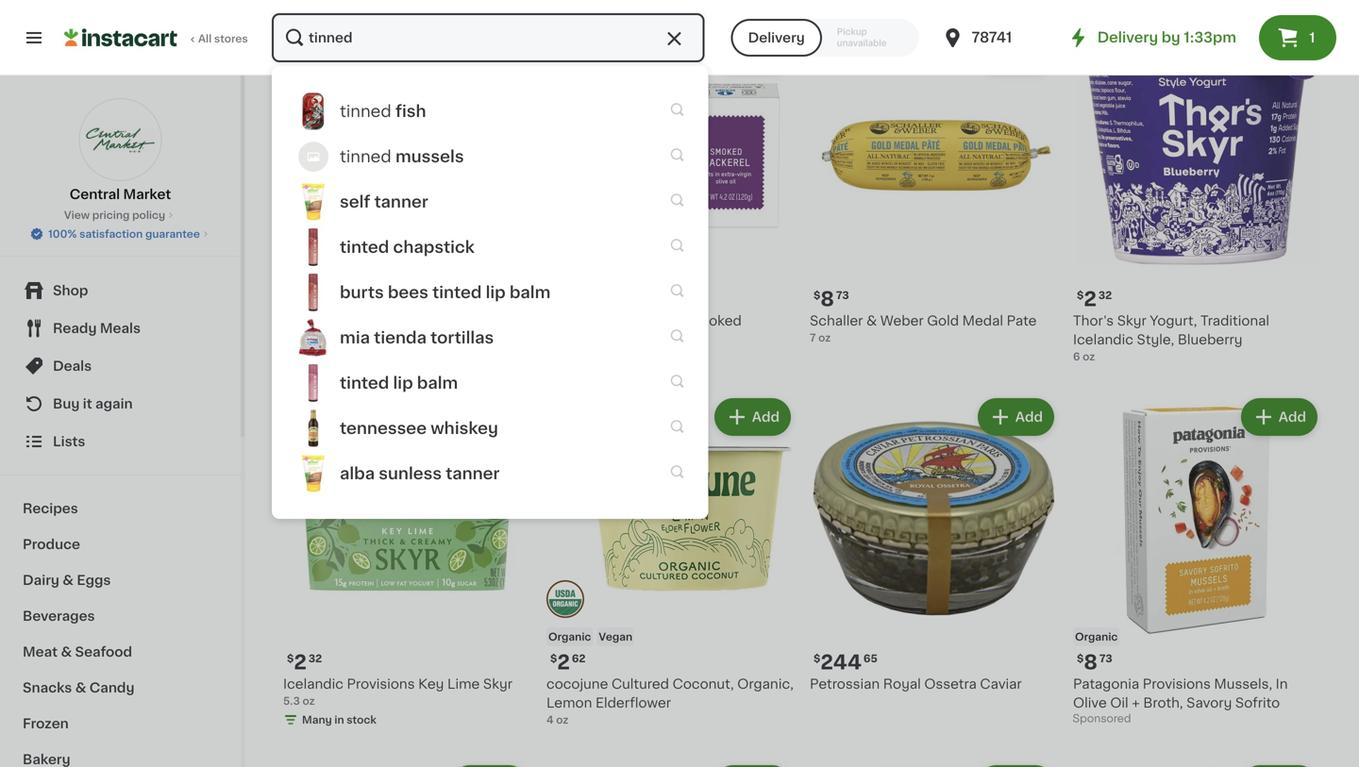 Task type: describe. For each thing, give the bounding box(es) containing it.
olive inside patagonia provisions mussels, in olive oil + broth, savory sofrito
[[1074, 697, 1108, 710]]

$ for cocojune cultured coconut, organic, lemon elderflower
[[551, 654, 557, 664]]

buy
[[53, 398, 80, 411]]

anchovies
[[382, 333, 451, 347]]

thor's skyr yogurt, traditional icelandic style, blueberry 6 oz
[[1074, 314, 1270, 362]]

4
[[547, 715, 554, 726]]

& for dairy
[[63, 574, 74, 587]]

$ 244 65
[[814, 653, 878, 673]]

tinned mussels
[[340, 149, 464, 165]]

delivery for delivery by 1:33pm
[[1098, 31, 1159, 44]]

add for thor's skyr yogurt, traditional icelandic style, blueberry
[[1279, 47, 1307, 60]]

add button for patagonia provisions smoked mackerel
[[717, 37, 789, 71]]

skyr inside icelandic provisions key lime skyr 5.3 oz
[[483, 678, 513, 691]]

beverages
[[23, 610, 95, 623]]

2 for thor's skyr yogurt, traditional icelandic style, blueberry
[[1084, 289, 1097, 309]]

whiskey
[[431, 421, 499, 437]]

deals link
[[11, 348, 229, 385]]

provisions for key
[[347, 678, 415, 691]]

central market link
[[70, 98, 171, 204]]

instacart logo image
[[64, 26, 178, 49]]

32 for thor's skyr yogurt, traditional icelandic style, blueberry
[[1099, 290, 1113, 301]]

bees
[[388, 285, 429, 301]]

shop
[[53, 284, 88, 297]]

recipes link
[[11, 491, 229, 527]]

produce
[[23, 538, 80, 552]]

$ for schaller & weber gold medal pate
[[814, 290, 821, 301]]

14
[[310, 290, 322, 301]]

smoked
[[688, 314, 742, 328]]

thor's
[[1074, 314, 1115, 328]]

244
[[821, 653, 862, 673]]

shop link
[[11, 272, 229, 310]]

caviar
[[981, 678, 1022, 691]]

$ 2 32 for icelandic provisions key lime skyr
[[287, 653, 322, 673]]

provisions for smoked
[[616, 314, 684, 328]]

self
[[340, 194, 371, 210]]

provisions for lemon
[[353, 314, 421, 328]]

organic vegan
[[549, 632, 633, 643]]

78741
[[972, 31, 1013, 44]]

tinted chapstick link
[[287, 225, 694, 270]]

$ for icelandic provisions key lime skyr
[[287, 654, 294, 664]]

oil
[[1111, 697, 1129, 710]]

burts bees tinted lip balm
[[340, 285, 551, 301]]

elderflower
[[596, 697, 672, 710]]

many
[[302, 715, 332, 726]]

many in stock
[[302, 715, 377, 726]]

patagonia for 8
[[283, 314, 350, 328]]

patagonia for $
[[1074, 678, 1140, 691]]

white
[[340, 333, 378, 347]]

self tanner link
[[287, 179, 694, 225]]

mussels,
[[1215, 678, 1273, 691]]

coconut,
[[673, 678, 734, 691]]

tortillas
[[431, 330, 494, 346]]

market
[[123, 188, 171, 201]]

stores
[[214, 34, 248, 44]]

yogurt,
[[1151, 314, 1198, 328]]

skyr inside the thor's skyr yogurt, traditional icelandic style, blueberry 6 oz
[[1118, 314, 1147, 328]]

$ for thor's skyr yogurt, traditional icelandic style, blueberry
[[1078, 290, 1084, 301]]

broth,
[[1144, 697, 1184, 710]]

$ 2 32 for thor's skyr yogurt, traditional icelandic style, blueberry
[[1078, 289, 1113, 309]]

self tanner
[[340, 194, 429, 210]]

oz inside icelandic provisions key lime skyr 5.3 oz
[[303, 696, 315, 707]]

$ 2 62
[[551, 653, 586, 673]]

mia tienda tortillas
[[340, 330, 494, 346]]

6
[[1074, 352, 1081, 362]]

bakery
[[23, 754, 70, 767]]

service type group
[[732, 19, 919, 57]]

all
[[198, 34, 212, 44]]

patagonia provisions smoked mackerel
[[547, 314, 742, 347]]

8 for patagonia provisions mussels, in olive oil + broth, savory sofrito
[[1084, 653, 1098, 673]]

tinted for tinted chapstick
[[340, 239, 389, 255]]

100% satisfaction guarantee button
[[29, 223, 211, 242]]

lemon inside cocojune cultured coconut, organic, lemon elderflower 4 oz
[[547, 697, 592, 710]]

dairy & eggs
[[23, 574, 111, 587]]

ossetra
[[925, 678, 977, 691]]

1 vertical spatial lip
[[393, 375, 413, 391]]

$ up mackerel
[[551, 290, 557, 301]]

73 for schaller & weber gold medal pate
[[837, 290, 850, 301]]

cocojune cultured coconut, organic, lemon elderflower 4 oz
[[547, 678, 794, 726]]

2 for icelandic provisions key lime skyr
[[294, 653, 307, 673]]

sponsored badge image
[[1074, 714, 1131, 725]]

key
[[418, 678, 444, 691]]

add button for patagonia provisions lemon olive spanish white anchovies
[[453, 37, 526, 71]]

blueberry
[[1178, 333, 1243, 347]]

add button for thor's skyr yogurt, traditional icelandic style, blueberry
[[1244, 37, 1316, 71]]

snacks & candy link
[[11, 671, 229, 706]]

recipes
[[23, 502, 78, 516]]

provisions for mussels,
[[1143, 678, 1211, 691]]

$ 8 73 for patagonia provisions mussels, in olive oil + broth, savory sofrito
[[1078, 653, 1113, 673]]

spanish
[[283, 333, 336, 347]]

oz inside schaller & weber gold medal pate 7 oz
[[819, 333, 831, 343]]

add for petrossian royal ossetra caviar
[[1016, 411, 1044, 424]]

central market
[[70, 188, 171, 201]]

8 for schaller & weber gold medal pate
[[821, 289, 835, 309]]

& for schaller
[[867, 314, 878, 328]]

central market logo image
[[79, 98, 162, 181]]

all stores link
[[64, 11, 249, 64]]

icelandic inside the thor's skyr yogurt, traditional icelandic style, blueberry 6 oz
[[1074, 333, 1134, 347]]

again
[[95, 398, 133, 411]]

1
[[1310, 31, 1316, 44]]

policy
[[132, 210, 165, 221]]

65
[[864, 654, 878, 664]]

guarantee
[[145, 229, 200, 239]]

style,
[[1138, 333, 1175, 347]]

meat & seafood
[[23, 646, 132, 659]]

tinted lip balm link
[[287, 361, 694, 406]]

1 button
[[1260, 15, 1337, 60]]

tinted for tinted lip balm
[[340, 375, 389, 391]]

search list box
[[287, 89, 694, 504]]

62
[[572, 654, 586, 664]]

$ for patagonia provisions mussels, in olive oil + broth, savory sofrito
[[1078, 654, 1084, 664]]

tennessee whiskey link
[[287, 406, 694, 451]]

in
[[1276, 678, 1289, 691]]

snacks
[[23, 682, 72, 695]]

add button for petrossian royal ossetra caviar
[[980, 400, 1053, 434]]

tienda
[[374, 330, 427, 346]]



Task type: vqa. For each thing, say whether or not it's contained in the screenshot.
Add associated with Icelandic Provisions Key Lime Skyr
yes



Task type: locate. For each thing, give the bounding box(es) containing it.
buy it again
[[53, 398, 133, 411]]

2
[[1084, 289, 1097, 309], [294, 653, 307, 673], [557, 653, 570, 673]]

7
[[810, 333, 816, 343]]

stock
[[347, 715, 377, 726]]

product group containing add
[[547, 31, 795, 365]]

organic up the oil
[[1076, 632, 1119, 643]]

$ 2 32 up thor's
[[1078, 289, 1113, 309]]

$ up thor's
[[1078, 290, 1084, 301]]

bakery link
[[11, 742, 229, 768]]

0 horizontal spatial olive
[[473, 314, 507, 328]]

view pricing policy link
[[64, 208, 177, 223]]

2 horizontal spatial patagonia
[[1074, 678, 1140, 691]]

0 horizontal spatial organic
[[549, 632, 592, 643]]

tanner down tinned mussels
[[375, 194, 429, 210]]

olive inside patagonia provisions lemon olive spanish white anchovies
[[473, 314, 507, 328]]

2 organic from the left
[[1076, 632, 1119, 643]]

$ up the sponsored badge image at bottom right
[[1078, 654, 1084, 664]]

tinned up self
[[340, 149, 392, 165]]

tinted down white
[[340, 375, 389, 391]]

1 organic from the left
[[549, 632, 592, 643]]

0 vertical spatial lemon
[[424, 314, 470, 328]]

73 up the schaller at the right
[[837, 290, 850, 301]]

organic,
[[738, 678, 794, 691]]

lip down tinted chapstick link
[[486, 285, 506, 301]]

$ left '62'
[[551, 654, 557, 664]]

tinted up the burts
[[340, 239, 389, 255]]

0 vertical spatial 32
[[1099, 290, 1113, 301]]

frozen
[[23, 718, 69, 731]]

oz right 4
[[557, 715, 569, 726]]

tinted up 'tortillas' on the top left of the page
[[433, 285, 482, 301]]

& left eggs
[[63, 574, 74, 587]]

0 horizontal spatial delivery
[[749, 31, 805, 44]]

&
[[867, 314, 878, 328], [63, 574, 74, 587], [61, 646, 72, 659], [75, 682, 86, 695]]

0 vertical spatial tinned
[[340, 103, 392, 119]]

1 vertical spatial $ 8 73
[[1078, 653, 1113, 673]]

0 horizontal spatial balm
[[417, 375, 458, 391]]

0 vertical spatial tanner
[[375, 194, 429, 210]]

tanner down the whiskey at bottom
[[446, 466, 500, 482]]

1 horizontal spatial delivery
[[1098, 31, 1159, 44]]

add for cocojune cultured coconut, organic, lemon elderflower
[[752, 411, 780, 424]]

1 tinned from the top
[[340, 103, 392, 119]]

1 vertical spatial icelandic
[[283, 678, 344, 691]]

balm
[[510, 285, 551, 301], [417, 375, 458, 391]]

2 up '5.3'
[[294, 653, 307, 673]]

meat
[[23, 646, 58, 659]]

0 horizontal spatial 32
[[309, 654, 322, 664]]

2 tinned from the top
[[340, 149, 392, 165]]

add for patagonia provisions smoked mackerel
[[752, 47, 780, 60]]

32 up many
[[309, 654, 322, 664]]

& left weber
[[867, 314, 878, 328]]

view
[[64, 210, 90, 221]]

vegan
[[599, 632, 633, 643]]

8 14
[[294, 289, 322, 309]]

add button for icelandic provisions key lime skyr
[[453, 400, 526, 434]]

mia
[[340, 330, 370, 346]]

1 horizontal spatial 73
[[1100, 654, 1113, 664]]

& for snacks
[[75, 682, 86, 695]]

skyr
[[1118, 314, 1147, 328], [483, 678, 513, 691]]

73 up the oil
[[1100, 654, 1113, 664]]

patagonia inside patagonia provisions smoked mackerel
[[547, 314, 613, 328]]

provisions up tienda
[[353, 314, 421, 328]]

buy it again link
[[11, 385, 229, 423]]

2 up thor's
[[1084, 289, 1097, 309]]

1 horizontal spatial $ 8 73
[[1078, 653, 1113, 673]]

skyr right lime
[[483, 678, 513, 691]]

oz right 6
[[1083, 352, 1096, 362]]

1 horizontal spatial patagonia
[[547, 314, 613, 328]]

patagonia provisions mussels, in olive oil + broth, savory sofrito
[[1074, 678, 1289, 710]]

traditional
[[1201, 314, 1270, 328]]

satisfaction
[[79, 229, 143, 239]]

$ 2 32 up '5.3'
[[287, 653, 322, 673]]

0 horizontal spatial tanner
[[375, 194, 429, 210]]

it
[[83, 398, 92, 411]]

1:33pm
[[1185, 31, 1237, 44]]

1 vertical spatial balm
[[417, 375, 458, 391]]

icelandic down thor's
[[1074, 333, 1134, 347]]

0 vertical spatial tinted
[[340, 239, 389, 255]]

alba sunless tanner
[[340, 466, 500, 482]]

seafood
[[75, 646, 132, 659]]

lip down anchovies
[[393, 375, 413, 391]]

tinned for tinned fish
[[340, 103, 392, 119]]

tinned left fish
[[340, 103, 392, 119]]

add for icelandic provisions key lime skyr
[[489, 411, 517, 424]]

delivery inside button
[[749, 31, 805, 44]]

icelandic inside icelandic provisions key lime skyr 5.3 oz
[[283, 678, 344, 691]]

1 vertical spatial tinned
[[340, 149, 392, 165]]

1 vertical spatial tinted
[[433, 285, 482, 301]]

1 horizontal spatial organic
[[1076, 632, 1119, 643]]

Search field
[[272, 13, 705, 62]]

view pricing policy
[[64, 210, 165, 221]]

1 horizontal spatial icelandic
[[1074, 333, 1134, 347]]

delivery
[[1098, 31, 1159, 44], [749, 31, 805, 44]]

provisions left smoked
[[616, 314, 684, 328]]

add for patagonia provisions lemon olive spanish white anchovies
[[489, 47, 517, 60]]

& inside schaller & weber gold medal pate 7 oz
[[867, 314, 878, 328]]

petrossian
[[810, 678, 880, 691]]

patagonia inside patagonia provisions lemon olive spanish white anchovies
[[283, 314, 350, 328]]

patagonia provisions lemon olive spanish white anchovies
[[283, 314, 507, 347]]

add button for cocojune cultured coconut, organic, lemon elderflower
[[717, 400, 789, 434]]

lemon inside patagonia provisions lemon olive spanish white anchovies
[[424, 314, 470, 328]]

0 horizontal spatial 2
[[294, 653, 307, 673]]

$ up petrossian
[[814, 654, 821, 664]]

cultured
[[612, 678, 670, 691]]

8 up the schaller at the right
[[821, 289, 835, 309]]

1 vertical spatial 73
[[1100, 654, 1113, 664]]

provisions up stock at bottom
[[347, 678, 415, 691]]

0 horizontal spatial skyr
[[483, 678, 513, 691]]

1 vertical spatial 32
[[309, 654, 322, 664]]

organic for organic
[[1076, 632, 1119, 643]]

0 horizontal spatial lip
[[393, 375, 413, 391]]

skyr up style,
[[1118, 314, 1147, 328]]

mussels
[[396, 149, 464, 165]]

1 horizontal spatial 2
[[557, 653, 570, 673]]

organic for organic vegan
[[549, 632, 592, 643]]

+
[[1133, 697, 1141, 710]]

1 horizontal spatial 8
[[821, 289, 835, 309]]

icelandic provisions key lime skyr 5.3 oz
[[283, 678, 513, 707]]

None search field
[[270, 11, 707, 64]]

royal
[[884, 678, 921, 691]]

5.3
[[283, 696, 300, 707]]

0 vertical spatial lip
[[486, 285, 506, 301]]

oz right '5.3'
[[303, 696, 315, 707]]

1 horizontal spatial $ 2 32
[[1078, 289, 1113, 309]]

delivery for delivery
[[749, 31, 805, 44]]

tinted
[[340, 239, 389, 255], [433, 285, 482, 301], [340, 375, 389, 391]]

0 vertical spatial icelandic
[[1074, 333, 1134, 347]]

lime
[[448, 678, 480, 691]]

tinned fish
[[340, 103, 426, 119]]

patagonia up the oil
[[1074, 678, 1140, 691]]

provisions inside patagonia provisions mussels, in olive oil + broth, savory sofrito
[[1143, 678, 1211, 691]]

1 vertical spatial skyr
[[483, 678, 513, 691]]

schaller
[[810, 314, 864, 328]]

alba sunless tanner link
[[287, 451, 694, 497]]

1 horizontal spatial lip
[[486, 285, 506, 301]]

1 horizontal spatial skyr
[[1118, 314, 1147, 328]]

0 vertical spatial skyr
[[1118, 314, 1147, 328]]

100% satisfaction guarantee
[[48, 229, 200, 239]]

dairy
[[23, 574, 59, 587]]

73 for patagonia provisions mussels, in olive oil + broth, savory sofrito
[[1100, 654, 1113, 664]]

0 vertical spatial $ 2 32
[[1078, 289, 1113, 309]]

patagonia inside patagonia provisions mussels, in olive oil + broth, savory sofrito
[[1074, 678, 1140, 691]]

pricing
[[92, 210, 130, 221]]

8 up the sponsored badge image at bottom right
[[1084, 653, 1098, 673]]

lemon up 'tortillas' on the top left of the page
[[424, 314, 470, 328]]

balm down tinted chapstick link
[[510, 285, 551, 301]]

mackerel
[[547, 333, 607, 347]]

by
[[1162, 31, 1181, 44]]

provisions up broth,
[[1143, 678, 1211, 691]]

in
[[335, 715, 344, 726]]

tinted lip balm
[[340, 375, 458, 391]]

2 left '62'
[[557, 653, 570, 673]]

1 vertical spatial lemon
[[547, 697, 592, 710]]

organic up '62'
[[549, 632, 592, 643]]

$ inside $ 2 62
[[551, 654, 557, 664]]

olive
[[473, 314, 507, 328], [1074, 697, 1108, 710]]

0 vertical spatial olive
[[473, 314, 507, 328]]

produce link
[[11, 527, 229, 563]]

petrossian royal ossetra caviar
[[810, 678, 1022, 691]]

1 horizontal spatial 32
[[1099, 290, 1113, 301]]

dairy & eggs link
[[11, 563, 229, 599]]

burts
[[340, 285, 384, 301]]

0 horizontal spatial icelandic
[[283, 678, 344, 691]]

1 horizontal spatial olive
[[1074, 697, 1108, 710]]

$ for petrossian royal ossetra caviar
[[814, 654, 821, 664]]

78741 button
[[942, 11, 1055, 64]]

$ 8 73 up the schaller at the right
[[814, 289, 850, 309]]

$ up the schaller at the right
[[814, 290, 821, 301]]

olive up the sponsored badge image at bottom right
[[1074, 697, 1108, 710]]

$ inside the $ 244 65
[[814, 654, 821, 664]]

product group
[[283, 31, 532, 349], [547, 31, 795, 365], [810, 31, 1059, 346], [1074, 31, 1322, 365], [283, 395, 532, 732], [547, 395, 795, 728], [810, 395, 1059, 694], [1074, 395, 1322, 730], [283, 762, 532, 768], [547, 762, 795, 768], [810, 762, 1059, 768], [1074, 762, 1322, 768]]

$
[[551, 290, 557, 301], [814, 290, 821, 301], [1078, 290, 1084, 301], [287, 654, 294, 664], [551, 654, 557, 664], [814, 654, 821, 664], [1078, 654, 1084, 664]]

beverages link
[[11, 599, 229, 635]]

73
[[837, 290, 850, 301], [1100, 654, 1113, 664]]

100%
[[48, 229, 77, 239]]

provisions inside patagonia provisions lemon olive spanish white anchovies
[[353, 314, 421, 328]]

olive up 'tortillas' on the top left of the page
[[473, 314, 507, 328]]

0 horizontal spatial patagonia
[[283, 314, 350, 328]]

snacks & candy
[[23, 682, 135, 695]]

0 vertical spatial balm
[[510, 285, 551, 301]]

$ 8 73 up the oil
[[1078, 653, 1113, 673]]

0 vertical spatial 73
[[837, 290, 850, 301]]

0 horizontal spatial $ 2 32
[[287, 653, 322, 673]]

fish
[[396, 103, 426, 119]]

tinned for tinned mussels
[[340, 149, 392, 165]]

provisions inside icelandic provisions key lime skyr 5.3 oz
[[347, 678, 415, 691]]

savory
[[1187, 697, 1233, 710]]

1 horizontal spatial tanner
[[446, 466, 500, 482]]

all stores
[[198, 34, 248, 44]]

patagonia up spanish on the left top of page
[[283, 314, 350, 328]]

1 horizontal spatial balm
[[510, 285, 551, 301]]

sofrito
[[1236, 697, 1281, 710]]

delivery button
[[732, 19, 822, 57]]

1 vertical spatial olive
[[1074, 697, 1108, 710]]

pate
[[1007, 314, 1037, 328]]

lists link
[[11, 423, 229, 461]]

meat & seafood link
[[11, 635, 229, 671]]

8 left 14
[[294, 289, 308, 309]]

2 horizontal spatial 2
[[1084, 289, 1097, 309]]

delivery by 1:33pm
[[1098, 31, 1237, 44]]

2 vertical spatial tinted
[[340, 375, 389, 391]]

0 horizontal spatial lemon
[[424, 314, 470, 328]]

1 horizontal spatial lemon
[[547, 697, 592, 710]]

0 horizontal spatial 8
[[294, 289, 308, 309]]

& for meat
[[61, 646, 72, 659]]

frozen link
[[11, 706, 229, 742]]

oz
[[819, 333, 831, 343], [1083, 352, 1096, 362], [303, 696, 315, 707], [557, 715, 569, 726]]

$ up '5.3'
[[287, 654, 294, 664]]

balm down anchovies
[[417, 375, 458, 391]]

patagonia up mackerel
[[547, 314, 613, 328]]

lemon down cocojune
[[547, 697, 592, 710]]

0 vertical spatial $ 8 73
[[814, 289, 850, 309]]

0 horizontal spatial 73
[[837, 290, 850, 301]]

& left candy
[[75, 682, 86, 695]]

32 for icelandic provisions key lime skyr
[[309, 654, 322, 664]]

gold
[[928, 314, 960, 328]]

oz right 7
[[819, 333, 831, 343]]

0 horizontal spatial $ 8 73
[[814, 289, 850, 309]]

2 for cocojune cultured coconut, organic, lemon elderflower
[[557, 653, 570, 673]]

oz inside cocojune cultured coconut, organic, lemon elderflower 4 oz
[[557, 715, 569, 726]]

tinted chapstick
[[340, 239, 475, 255]]

oz inside the thor's skyr yogurt, traditional icelandic style, blueberry 6 oz
[[1083, 352, 1096, 362]]

2 horizontal spatial 8
[[1084, 653, 1098, 673]]

provisions inside patagonia provisions smoked mackerel
[[616, 314, 684, 328]]

lists
[[53, 435, 85, 449]]

1 vertical spatial $ 2 32
[[287, 653, 322, 673]]

$ 8 73 for schaller & weber gold medal pate
[[814, 289, 850, 309]]

1 vertical spatial tanner
[[446, 466, 500, 482]]

& right meat
[[61, 646, 72, 659]]

icelandic up '5.3'
[[283, 678, 344, 691]]

add button
[[453, 37, 526, 71], [717, 37, 789, 71], [1244, 37, 1316, 71], [453, 400, 526, 434], [717, 400, 789, 434], [980, 400, 1053, 434], [1244, 400, 1316, 434]]

product group containing 244
[[810, 395, 1059, 694]]

cocojune
[[547, 678, 609, 691]]

schaller & weber gold medal pate 7 oz
[[810, 314, 1037, 343]]

32 up thor's
[[1099, 290, 1113, 301]]



